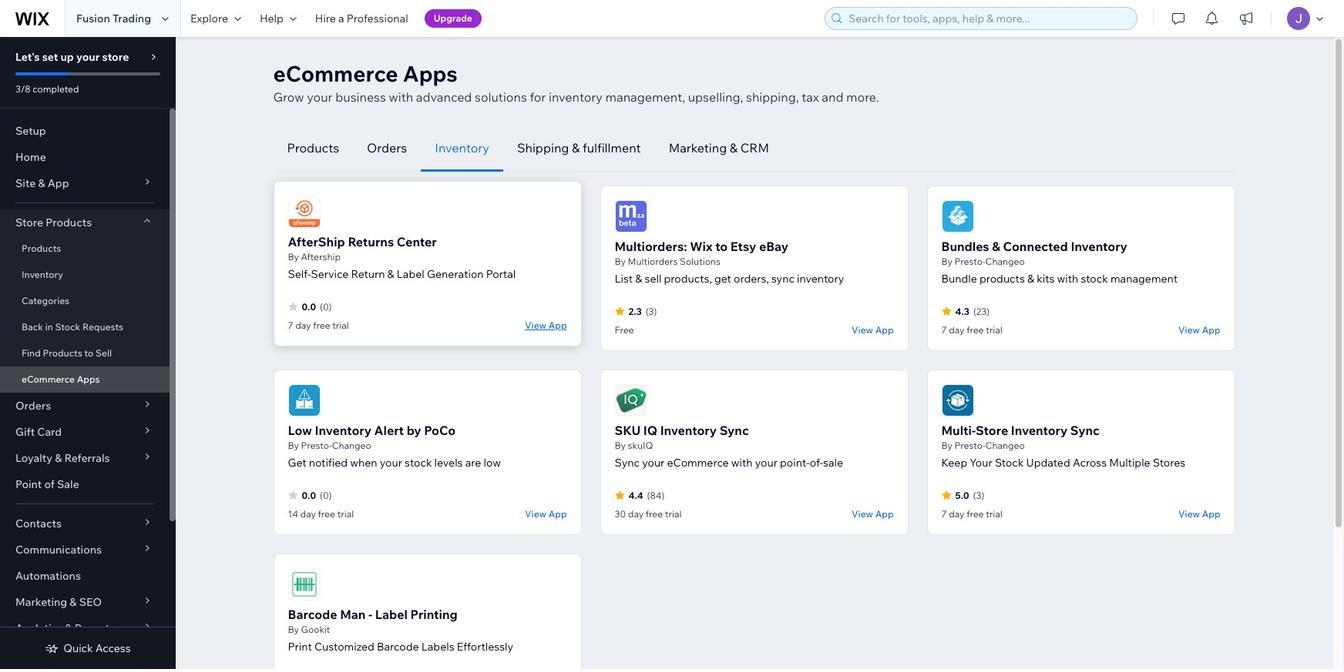 Task type: locate. For each thing, give the bounding box(es) containing it.
sell
[[645, 272, 662, 286]]

& left seo
[[70, 596, 77, 610]]

& for app
[[38, 177, 45, 190]]

ecommerce
[[273, 60, 398, 87], [22, 374, 75, 385], [667, 456, 729, 470]]

free right 14
[[318, 509, 335, 520]]

1 vertical spatial to
[[84, 348, 93, 359]]

trial for iq
[[665, 509, 682, 520]]

loyalty & referrals button
[[0, 446, 170, 472]]

7 day free trial down 5.0 (3)
[[942, 509, 1003, 520]]

products,
[[664, 272, 712, 286]]

1 horizontal spatial stock
[[995, 456, 1024, 470]]

day right 14
[[300, 509, 316, 520]]

& left crm
[[730, 140, 738, 156]]

& right shipping
[[572, 140, 580, 156]]

quick access
[[63, 642, 131, 656]]

automations
[[15, 570, 81, 583]]

label down center in the left top of the page
[[397, 267, 425, 281]]

apps inside the ecommerce apps grow your business with advanced solutions for inventory management, upselling, shipping, tax and more.
[[403, 60, 458, 87]]

0 vertical spatial 0.0 (0)
[[302, 301, 332, 313]]

aftership returns center by aftership self-service return & label generation portal
[[288, 234, 516, 281]]

1 vertical spatial 0.0
[[302, 490, 316, 501]]

1 horizontal spatial apps
[[403, 60, 458, 87]]

help button
[[250, 0, 306, 37]]

orders inside button
[[367, 140, 407, 156]]

2 vertical spatial with
[[731, 456, 753, 470]]

& right loyalty
[[55, 452, 62, 466]]

with left point-
[[731, 456, 753, 470]]

presto- down bundles
[[955, 256, 986, 267]]

ecommerce inside the sidebar element
[[22, 374, 75, 385]]

1 horizontal spatial stock
[[1081, 272, 1108, 286]]

stock inside bundles & connected inventory by presto-changeo bundle products & kits with stock management
[[1081, 272, 1108, 286]]

barcode left the labels in the bottom left of the page
[[377, 641, 419, 654]]

customized
[[314, 641, 375, 654]]

7 day free trial down 4.3 (23)
[[942, 325, 1003, 336]]

marketing & crm
[[669, 140, 769, 156]]

generation
[[427, 267, 484, 281]]

1 vertical spatial inventory
[[797, 272, 844, 286]]

view for low inventory alert by poco
[[525, 508, 546, 520]]

inventory inside the low inventory alert by poco by presto-changeo get notified when your stock levels are low
[[315, 423, 371, 439]]

& for reports
[[65, 622, 72, 636]]

& up quick
[[65, 622, 72, 636]]

sku
[[615, 423, 641, 439]]

presto- up notified
[[301, 440, 332, 452]]

& for referrals
[[55, 452, 62, 466]]

by up list at the top left of the page
[[615, 256, 626, 267]]

day for multi-
[[949, 509, 965, 520]]

1 0.0 (0) from the top
[[302, 301, 332, 313]]

marketing inside button
[[669, 140, 727, 156]]

your inside the low inventory alert by poco by presto-changeo get notified when your stock levels are low
[[380, 456, 402, 470]]

referrals
[[64, 452, 110, 466]]

shipping,
[[746, 89, 799, 105]]

inventory right the "iq" in the left bottom of the page
[[660, 423, 717, 439]]

stock right in
[[55, 321, 80, 333]]

7 day free trial for aftership
[[288, 320, 349, 331]]

orders up gift card
[[15, 399, 51, 413]]

1 horizontal spatial ecommerce
[[273, 60, 398, 87]]

1 0.0 from the top
[[302, 301, 316, 313]]

find products to sell
[[22, 348, 112, 359]]

low inventory alert by poco icon image
[[288, 385, 320, 417]]

2 (0) from the top
[[320, 490, 332, 501]]

apps for ecommerce apps grow your business with advanced solutions for inventory management, upselling, shipping, tax and more.
[[403, 60, 458, 87]]

products link
[[0, 236, 170, 262]]

upgrade
[[434, 12, 472, 24]]

1 horizontal spatial barcode
[[377, 641, 419, 654]]

apps up advanced
[[403, 60, 458, 87]]

tab list containing products
[[273, 125, 1235, 172]]

inventory up notified
[[315, 423, 371, 439]]

inventory up "updated"
[[1011, 423, 1068, 439]]

0 horizontal spatial with
[[389, 89, 413, 105]]

0 horizontal spatial to
[[84, 348, 93, 359]]

with right business
[[389, 89, 413, 105]]

presto- inside bundles & connected inventory by presto-changeo bundle products & kits with stock management
[[955, 256, 986, 267]]

site
[[15, 177, 36, 190]]

app inside popup button
[[48, 177, 69, 190]]

ecommerce inside the ecommerce apps grow your business with advanced solutions for inventory management, upselling, shipping, tax and more.
[[273, 60, 398, 87]]

(3)
[[646, 306, 657, 317], [973, 490, 985, 501]]

presto- inside the low inventory alert by poco by presto-changeo get notified when your stock levels are low
[[301, 440, 332, 452]]

app for multi-store inventory sync
[[1202, 508, 1221, 520]]

orders
[[367, 140, 407, 156], [15, 399, 51, 413]]

sync for multi-store inventory sync
[[1071, 423, 1100, 439]]

products up products link
[[46, 216, 92, 230]]

(0) for low
[[320, 490, 332, 501]]

view app button for sku iq inventory sync
[[852, 507, 894, 521]]

1 vertical spatial stock
[[405, 456, 432, 470]]

presto- inside multi-store inventory sync by presto-changeo keep your stock updated across multiple stores
[[955, 440, 986, 452]]

1 vertical spatial store
[[976, 423, 1008, 439]]

0 vertical spatial barcode
[[288, 607, 337, 623]]

0 horizontal spatial inventory
[[549, 89, 603, 105]]

apps inside the sidebar element
[[77, 374, 100, 385]]

trial right 14
[[337, 509, 354, 520]]

0 vertical spatial stock
[[55, 321, 80, 333]]

app
[[48, 177, 69, 190], [549, 319, 567, 331], [875, 324, 894, 336], [1202, 324, 1221, 336], [549, 508, 567, 520], [875, 508, 894, 520], [1202, 508, 1221, 520]]

2 horizontal spatial with
[[1057, 272, 1079, 286]]

to inside multiorders: wix to etsy ebay by multiorders solutions list & sell products, get orders, sync inventory
[[715, 239, 728, 254]]

day down 4.3
[[949, 325, 965, 336]]

to inside the sidebar element
[[84, 348, 93, 359]]

view app button
[[525, 318, 567, 332], [852, 323, 894, 337], [1179, 323, 1221, 337], [525, 507, 567, 521], [852, 507, 894, 521], [1179, 507, 1221, 521]]

inventory inside 'sku iq inventory sync by skuiq sync your ecommerce with your point-of-sale'
[[660, 423, 717, 439]]

& inside dropdown button
[[65, 622, 72, 636]]

0.0 for aftership
[[302, 301, 316, 313]]

0 vertical spatial label
[[397, 267, 425, 281]]

changeo for bundles
[[986, 256, 1025, 267]]

print
[[288, 641, 312, 654]]

1 horizontal spatial with
[[731, 456, 753, 470]]

app for aftership returns center
[[549, 319, 567, 331]]

multiple
[[1109, 456, 1151, 470]]

multiorders: wix to etsy ebay icon image
[[615, 200, 647, 233]]

store products button
[[0, 210, 170, 236]]

1 vertical spatial barcode
[[377, 641, 419, 654]]

trial right 30
[[665, 509, 682, 520]]

iq
[[643, 423, 658, 439]]

1 vertical spatial label
[[375, 607, 408, 623]]

view for multi-store inventory sync
[[1179, 508, 1200, 520]]

0.0 (0) down service
[[302, 301, 332, 313]]

low
[[484, 456, 501, 470]]

label inside aftership returns center by aftership self-service return & label generation portal
[[397, 267, 425, 281]]

(0)
[[320, 301, 332, 313], [320, 490, 332, 501]]

0.0 (0) for low
[[302, 490, 332, 501]]

1 vertical spatial marketing
[[15, 596, 67, 610]]

1 horizontal spatial marketing
[[669, 140, 727, 156]]

low inventory alert by poco by presto-changeo get notified when your stock levels are low
[[288, 423, 501, 470]]

0 vertical spatial ecommerce
[[273, 60, 398, 87]]

30
[[615, 509, 626, 520]]

changeo for multi-
[[986, 440, 1025, 452]]

sale
[[57, 478, 79, 492]]

to right wix at the top of page
[[715, 239, 728, 254]]

with right the kits
[[1057, 272, 1079, 286]]

& left "sell"
[[635, 272, 642, 286]]

0.0 down self-
[[302, 301, 316, 313]]

stock inside the sidebar element
[[55, 321, 80, 333]]

& right the return
[[387, 267, 394, 281]]

marketing down upselling,
[[669, 140, 727, 156]]

changeo
[[986, 256, 1025, 267], [332, 440, 371, 452], [986, 440, 1025, 452]]

by up bundle
[[942, 256, 953, 267]]

0 vertical spatial apps
[[403, 60, 458, 87]]

0.0 for low
[[302, 490, 316, 501]]

0 horizontal spatial marketing
[[15, 596, 67, 610]]

hire
[[315, 12, 336, 25]]

changeo up products at the right
[[986, 256, 1025, 267]]

presto- down multi- on the bottom
[[955, 440, 986, 452]]

help
[[260, 12, 284, 25]]

products button
[[273, 125, 353, 172]]

view app button for bundles & connected inventory
[[1179, 323, 1221, 337]]

0 vertical spatial store
[[15, 216, 43, 230]]

view for multiorders: wix to etsy ebay
[[852, 324, 873, 336]]

gift card
[[15, 425, 62, 439]]

& inside popup button
[[55, 452, 62, 466]]

with inside bundles & connected inventory by presto-changeo bundle products & kits with stock management
[[1057, 272, 1079, 286]]

apps for ecommerce apps
[[77, 374, 100, 385]]

marketing for marketing & seo
[[15, 596, 67, 610]]

sync for sku iq inventory sync
[[720, 423, 749, 439]]

view app for sku iq inventory sync
[[852, 508, 894, 520]]

label right the -
[[375, 607, 408, 623]]

0 vertical spatial marketing
[[669, 140, 727, 156]]

portal
[[486, 267, 516, 281]]

free down (84)
[[646, 509, 663, 520]]

quick access button
[[45, 642, 131, 656]]

let's
[[15, 50, 40, 64]]

orders inside popup button
[[15, 399, 51, 413]]

0 vertical spatial (0)
[[320, 301, 332, 313]]

changeo up when
[[332, 440, 371, 452]]

crm
[[741, 140, 769, 156]]

marketing & seo
[[15, 596, 102, 610]]

label
[[397, 267, 425, 281], [375, 607, 408, 623]]

2 0.0 from the top
[[302, 490, 316, 501]]

your right when
[[380, 456, 402, 470]]

stock inside the low inventory alert by poco by presto-changeo get notified when your stock levels are low
[[405, 456, 432, 470]]

your down skuiq in the left of the page
[[642, 456, 665, 470]]

stock left levels
[[405, 456, 432, 470]]

0 horizontal spatial stock
[[405, 456, 432, 470]]

1 (0) from the top
[[320, 301, 332, 313]]

0 vertical spatial with
[[389, 89, 413, 105]]

day down self-
[[295, 320, 311, 331]]

view app
[[525, 319, 567, 331], [852, 324, 894, 336], [1179, 324, 1221, 336], [525, 508, 567, 520], [852, 508, 894, 520], [1179, 508, 1221, 520]]

2 0.0 (0) from the top
[[302, 490, 332, 501]]

0 horizontal spatial orders
[[15, 399, 51, 413]]

(3) right 2.3
[[646, 306, 657, 317]]

contacts
[[15, 517, 62, 531]]

& right bundles
[[992, 239, 1000, 254]]

(0) down service
[[320, 301, 332, 313]]

1 horizontal spatial store
[[976, 423, 1008, 439]]

7 down keep
[[942, 509, 947, 520]]

0 horizontal spatial barcode
[[288, 607, 337, 623]]

by down sku
[[615, 440, 626, 452]]

set
[[42, 50, 58, 64]]

products inside popup button
[[46, 216, 92, 230]]

your right up
[[76, 50, 100, 64]]

bundles & connected inventory icon image
[[942, 200, 974, 233]]

stores
[[1153, 456, 1186, 470]]

trial for inventory
[[337, 509, 354, 520]]

orders down business
[[367, 140, 407, 156]]

7 for multi-
[[942, 509, 947, 520]]

7 down bundle
[[942, 325, 947, 336]]

(3) for multiorders:
[[646, 306, 657, 317]]

0 horizontal spatial store
[[15, 216, 43, 230]]

1 vertical spatial ecommerce
[[22, 374, 75, 385]]

loyalty & referrals
[[15, 452, 110, 466]]

free down 5.0 (3)
[[967, 509, 984, 520]]

loyalty
[[15, 452, 52, 466]]

automations link
[[0, 563, 170, 590]]

with inside 'sku iq inventory sync by skuiq sync your ecommerce with your point-of-sale'
[[731, 456, 753, 470]]

& for seo
[[70, 596, 77, 610]]

1 horizontal spatial inventory
[[797, 272, 844, 286]]

2.3 (3)
[[629, 306, 657, 317]]

your right grow at the left top of page
[[307, 89, 333, 105]]

free down service
[[313, 320, 330, 331]]

0 vertical spatial stock
[[1081, 272, 1108, 286]]

apps down find products to sell link
[[77, 374, 100, 385]]

1 horizontal spatial to
[[715, 239, 728, 254]]

by
[[407, 423, 421, 439]]

multi-
[[942, 423, 976, 439]]

day for sku
[[628, 509, 644, 520]]

& inside multiorders: wix to etsy ebay by multiorders solutions list & sell products, get orders, sync inventory
[[635, 272, 642, 286]]

your
[[970, 456, 993, 470]]

view
[[525, 319, 546, 331], [852, 324, 873, 336], [1179, 324, 1200, 336], [525, 508, 546, 520], [852, 508, 873, 520], [1179, 508, 1200, 520]]

inventory right sync
[[797, 272, 844, 286]]

inventory down advanced
[[435, 140, 489, 156]]

7 day free trial down service
[[288, 320, 349, 331]]

card
[[37, 425, 62, 439]]

by up 'print'
[[288, 624, 299, 636]]

0 horizontal spatial apps
[[77, 374, 100, 385]]

2 horizontal spatial ecommerce
[[667, 456, 729, 470]]

sync inside multi-store inventory sync by presto-changeo keep your stock updated across multiple stores
[[1071, 423, 1100, 439]]

store down site on the top left of the page
[[15, 216, 43, 230]]

3/8
[[15, 83, 30, 95]]

changeo inside bundles & connected inventory by presto-changeo bundle products & kits with stock management
[[986, 256, 1025, 267]]

2 horizontal spatial sync
[[1071, 423, 1100, 439]]

1 vertical spatial (0)
[[320, 490, 332, 501]]

(0) up 14 day free trial
[[320, 490, 332, 501]]

app for low inventory alert by poco
[[549, 508, 567, 520]]

view app for low inventory alert by poco
[[525, 508, 567, 520]]

& for connected
[[992, 239, 1000, 254]]

ecommerce apps grow your business with advanced solutions for inventory management, upselling, shipping, tax and more.
[[273, 60, 879, 105]]

0 vertical spatial inventory
[[549, 89, 603, 105]]

30 day free trial
[[615, 509, 682, 520]]

1 vertical spatial with
[[1057, 272, 1079, 286]]

0 vertical spatial (3)
[[646, 306, 657, 317]]

store inside popup button
[[15, 216, 43, 230]]

point of sale
[[15, 478, 79, 492]]

sync
[[720, 423, 749, 439], [1071, 423, 1100, 439], [615, 456, 640, 470]]

categories
[[22, 295, 69, 307]]

bundles
[[942, 239, 989, 254]]

trial down service
[[332, 320, 349, 331]]

by up self-
[[288, 251, 299, 263]]

trial for &
[[986, 325, 1003, 336]]

7 for aftership
[[288, 320, 293, 331]]

0 horizontal spatial (3)
[[646, 306, 657, 317]]

day down 5.0
[[949, 509, 965, 520]]

changeo inside multi-store inventory sync by presto-changeo keep your stock updated across multiple stores
[[986, 440, 1025, 452]]

by inside multiorders: wix to etsy ebay by multiorders solutions list & sell products, get orders, sync inventory
[[615, 256, 626, 267]]

barcode up gookit
[[288, 607, 337, 623]]

2 vertical spatial ecommerce
[[667, 456, 729, 470]]

to for products
[[84, 348, 93, 359]]

marketing inside marketing & seo popup button
[[15, 596, 67, 610]]

your
[[76, 50, 100, 64], [307, 89, 333, 105], [380, 456, 402, 470], [642, 456, 665, 470], [755, 456, 778, 470]]

1 vertical spatial apps
[[77, 374, 100, 385]]

sku iq inventory sync icon image
[[615, 385, 647, 417]]

day right 30
[[628, 509, 644, 520]]

0 vertical spatial orders
[[367, 140, 407, 156]]

7 down self-
[[288, 320, 293, 331]]

1 vertical spatial orders
[[15, 399, 51, 413]]

stock
[[1081, 272, 1108, 286], [405, 456, 432, 470]]

free for iq
[[646, 509, 663, 520]]

orders for orders button
[[367, 140, 407, 156]]

store up your
[[976, 423, 1008, 439]]

presto- for multi-
[[955, 440, 986, 452]]

trial for returns
[[332, 320, 349, 331]]

by inside barcode man - label printing by gookit print customized barcode labels effortlessly
[[288, 624, 299, 636]]

to
[[715, 239, 728, 254], [84, 348, 93, 359]]

0 vertical spatial 0.0
[[302, 301, 316, 313]]

trial down (23)
[[986, 325, 1003, 336]]

inventory up management
[[1071, 239, 1128, 254]]

marketing for marketing & crm
[[669, 140, 727, 156]]

marketing up analytics
[[15, 596, 67, 610]]

1 vertical spatial (3)
[[973, 490, 985, 501]]

0.0 up 14 day free trial
[[302, 490, 316, 501]]

view for bundles & connected inventory
[[1179, 324, 1200, 336]]

1 horizontal spatial sync
[[720, 423, 749, 439]]

1 horizontal spatial (3)
[[973, 490, 985, 501]]

stock right your
[[995, 456, 1024, 470]]

7 day free trial for bundles
[[942, 325, 1003, 336]]

changeo up your
[[986, 440, 1025, 452]]

by inside 'sku iq inventory sync by skuiq sync your ecommerce with your point-of-sale'
[[615, 440, 626, 452]]

day for low
[[300, 509, 316, 520]]

inventory up categories
[[22, 269, 63, 281]]

sell
[[96, 348, 112, 359]]

contacts button
[[0, 511, 170, 537]]

by up keep
[[942, 440, 953, 452]]

& right site on the top left of the page
[[38, 177, 45, 190]]

tab list
[[273, 125, 1235, 172]]

7 for bundles
[[942, 325, 947, 336]]

trial down your
[[986, 509, 1003, 520]]

products
[[287, 140, 339, 156], [46, 216, 92, 230], [22, 243, 61, 254], [43, 348, 82, 359]]

free down 4.3 (23)
[[967, 325, 984, 336]]

products down grow at the left top of page
[[287, 140, 339, 156]]

0 horizontal spatial ecommerce
[[22, 374, 75, 385]]

by down low
[[288, 440, 299, 452]]

solutions
[[680, 256, 721, 267]]

0 vertical spatial to
[[715, 239, 728, 254]]

0.0 (0) up 14 day free trial
[[302, 490, 332, 501]]

kits
[[1037, 272, 1055, 286]]

0 horizontal spatial stock
[[55, 321, 80, 333]]

(3) right 5.0
[[973, 490, 985, 501]]

to left sell
[[84, 348, 93, 359]]

view app for bundles & connected inventory
[[1179, 324, 1221, 336]]

view app for multi-store inventory sync
[[1179, 508, 1221, 520]]

app for sku iq inventory sync
[[875, 508, 894, 520]]

1 vertical spatial 0.0 (0)
[[302, 490, 332, 501]]

7 day free trial
[[288, 320, 349, 331], [942, 325, 1003, 336], [942, 509, 1003, 520]]

your left point-
[[755, 456, 778, 470]]

1 vertical spatial stock
[[995, 456, 1024, 470]]

inventory right for on the top of the page
[[549, 89, 603, 105]]

view app button for multi-store inventory sync
[[1179, 507, 1221, 521]]

1 horizontal spatial orders
[[367, 140, 407, 156]]

of-
[[810, 456, 823, 470]]

stock right the kits
[[1081, 272, 1108, 286]]



Task type: describe. For each thing, give the bounding box(es) containing it.
aftership
[[288, 234, 345, 250]]

up
[[61, 50, 74, 64]]

presto- for bundles
[[955, 256, 986, 267]]

sku iq inventory sync by skuiq sync your ecommerce with your point-of-sale
[[615, 423, 843, 470]]

gift card button
[[0, 419, 170, 446]]

across
[[1073, 456, 1107, 470]]

ecommerce inside 'sku iq inventory sync by skuiq sync your ecommerce with your point-of-sale'
[[667, 456, 729, 470]]

alert
[[374, 423, 404, 439]]

let's set up your store
[[15, 50, 129, 64]]

inventory button
[[421, 125, 503, 172]]

poco
[[424, 423, 456, 439]]

& left the kits
[[1027, 272, 1034, 286]]

3/8 completed
[[15, 83, 79, 95]]

label inside barcode man - label printing by gookit print customized barcode labels effortlessly
[[375, 607, 408, 623]]

aftership
[[301, 251, 341, 263]]

to for wix
[[715, 239, 728, 254]]

stock for by
[[405, 456, 432, 470]]

store inside multi-store inventory sync by presto-changeo keep your stock updated across multiple stores
[[976, 423, 1008, 439]]

0 horizontal spatial sync
[[615, 456, 640, 470]]

inventory inside multi-store inventory sync by presto-changeo keep your stock updated across multiple stores
[[1011, 423, 1068, 439]]

view for sku iq inventory sync
[[852, 508, 873, 520]]

ecommerce for ecommerce apps
[[22, 374, 75, 385]]

4.3
[[955, 306, 970, 317]]

multi-store inventory sync icon image
[[942, 385, 974, 417]]

store products
[[15, 216, 92, 230]]

day for bundles
[[949, 325, 965, 336]]

(3) for multi-
[[973, 490, 985, 501]]

are
[[465, 456, 481, 470]]

day for aftership
[[295, 320, 311, 331]]

your inside the sidebar element
[[76, 50, 100, 64]]

stock for inventory
[[1081, 272, 1108, 286]]

products inside button
[[287, 140, 339, 156]]

management
[[1111, 272, 1178, 286]]

ecommerce apps
[[22, 374, 100, 385]]

barcode man - label printing icon image
[[288, 569, 320, 601]]

explore
[[190, 12, 228, 25]]

point
[[15, 478, 42, 492]]

shipping
[[517, 140, 569, 156]]

multiorders:
[[615, 239, 687, 254]]

orders button
[[353, 125, 421, 172]]

trading
[[112, 12, 151, 25]]

by inside aftership returns center by aftership self-service return & label generation portal
[[288, 251, 299, 263]]

products up "ecommerce apps"
[[43, 348, 82, 359]]

view app for multiorders: wix to etsy ebay
[[852, 324, 894, 336]]

your inside the ecommerce apps grow your business with advanced solutions for inventory management, upselling, shipping, tax and more.
[[307, 89, 333, 105]]

bundles & connected inventory by presto-changeo bundle products & kits with stock management
[[942, 239, 1178, 286]]

bundle
[[942, 272, 977, 286]]

orders button
[[0, 393, 170, 419]]

communications
[[15, 543, 102, 557]]

home link
[[0, 144, 170, 170]]

analytics & reports
[[15, 622, 115, 636]]

levels
[[434, 456, 463, 470]]

quick
[[63, 642, 93, 656]]

free
[[615, 325, 634, 336]]

list
[[615, 272, 633, 286]]

(23)
[[973, 306, 990, 317]]

service
[[311, 267, 349, 281]]

14
[[288, 509, 298, 520]]

Search for tools, apps, help & more... field
[[844, 8, 1132, 29]]

fusion trading
[[76, 12, 151, 25]]

etsy
[[731, 239, 756, 254]]

4.4 (84)
[[629, 490, 665, 501]]

hire a professional
[[315, 12, 408, 25]]

communications button
[[0, 537, 170, 563]]

reports
[[75, 622, 115, 636]]

tax
[[802, 89, 819, 105]]

by inside the low inventory alert by poco by presto-changeo get notified when your stock levels are low
[[288, 440, 299, 452]]

products down the store products on the top left of page
[[22, 243, 61, 254]]

stock inside multi-store inventory sync by presto-changeo keep your stock updated across multiple stores
[[995, 456, 1024, 470]]

seo
[[79, 596, 102, 610]]

view app button for low inventory alert by poco
[[525, 507, 567, 521]]

updated
[[1026, 456, 1070, 470]]

multiorders: wix to etsy ebay by multiorders solutions list & sell products, get orders, sync inventory
[[615, 239, 844, 286]]

(0) for aftership
[[320, 301, 332, 313]]

0.0 (0) for aftership
[[302, 301, 332, 313]]

with inside the ecommerce apps grow your business with advanced solutions for inventory management, upselling, shipping, tax and more.
[[389, 89, 413, 105]]

by inside bundles & connected inventory by presto-changeo bundle products & kits with stock management
[[942, 256, 953, 267]]

site & app button
[[0, 170, 170, 197]]

ecommerce apps link
[[0, 367, 170, 393]]

inventory inside the sidebar element
[[22, 269, 63, 281]]

inventory inside button
[[435, 140, 489, 156]]

for
[[530, 89, 546, 105]]

sync
[[772, 272, 795, 286]]

by inside multi-store inventory sync by presto-changeo keep your stock updated across multiple stores
[[942, 440, 953, 452]]

view app for aftership returns center
[[525, 319, 567, 331]]

ebay
[[759, 239, 789, 254]]

-
[[368, 607, 372, 623]]

4.3 (23)
[[955, 306, 990, 317]]

& for fulfillment
[[572, 140, 580, 156]]

14 day free trial
[[288, 509, 354, 520]]

multi-store inventory sync by presto-changeo keep your stock updated across multiple stores
[[942, 423, 1186, 470]]

low
[[288, 423, 312, 439]]

return
[[351, 267, 385, 281]]

5.0
[[955, 490, 969, 501]]

labels
[[421, 641, 454, 654]]

sidebar element
[[0, 37, 176, 670]]

aftership returns center icon image
[[288, 196, 320, 228]]

inventory inside multiorders: wix to etsy ebay by multiorders solutions list & sell products, get orders, sync inventory
[[797, 272, 844, 286]]

store
[[102, 50, 129, 64]]

trial for store
[[986, 509, 1003, 520]]

inventory inside the ecommerce apps grow your business with advanced solutions for inventory management, upselling, shipping, tax and more.
[[549, 89, 603, 105]]

free for inventory
[[318, 509, 335, 520]]

(84)
[[647, 490, 665, 501]]

printing
[[410, 607, 458, 623]]

effortlessly
[[457, 641, 513, 654]]

free for returns
[[313, 320, 330, 331]]

and
[[822, 89, 844, 105]]

& inside aftership returns center by aftership self-service return & label generation portal
[[387, 267, 394, 281]]

free for store
[[967, 509, 984, 520]]

advanced
[[416, 89, 472, 105]]

view for aftership returns center
[[525, 319, 546, 331]]

completed
[[33, 83, 79, 95]]

free for &
[[967, 325, 984, 336]]

find
[[22, 348, 41, 359]]

& for crm
[[730, 140, 738, 156]]

ecommerce for ecommerce apps grow your business with advanced solutions for inventory management, upselling, shipping, tax and more.
[[273, 60, 398, 87]]

get
[[715, 272, 731, 286]]

7 day free trial for multi-
[[942, 509, 1003, 520]]

gookit
[[301, 624, 330, 636]]

notified
[[309, 456, 348, 470]]

professional
[[347, 12, 408, 25]]

inventory inside bundles & connected inventory by presto-changeo bundle products & kits with stock management
[[1071, 239, 1128, 254]]

marketing & seo button
[[0, 590, 170, 616]]

get
[[288, 456, 306, 470]]

4.4
[[629, 490, 643, 501]]

setup link
[[0, 118, 170, 144]]

back in stock requests link
[[0, 314, 170, 341]]

changeo inside the low inventory alert by poco by presto-changeo get notified when your stock levels are low
[[332, 440, 371, 452]]

orders for orders popup button
[[15, 399, 51, 413]]

app for bundles & connected inventory
[[1202, 324, 1221, 336]]

keep
[[942, 456, 968, 470]]

app for multiorders: wix to etsy ebay
[[875, 324, 894, 336]]

view app button for multiorders: wix to etsy ebay
[[852, 323, 894, 337]]

gift
[[15, 425, 35, 439]]

analytics
[[15, 622, 63, 636]]

view app button for aftership returns center
[[525, 318, 567, 332]]



Task type: vqa. For each thing, say whether or not it's contained in the screenshot.


